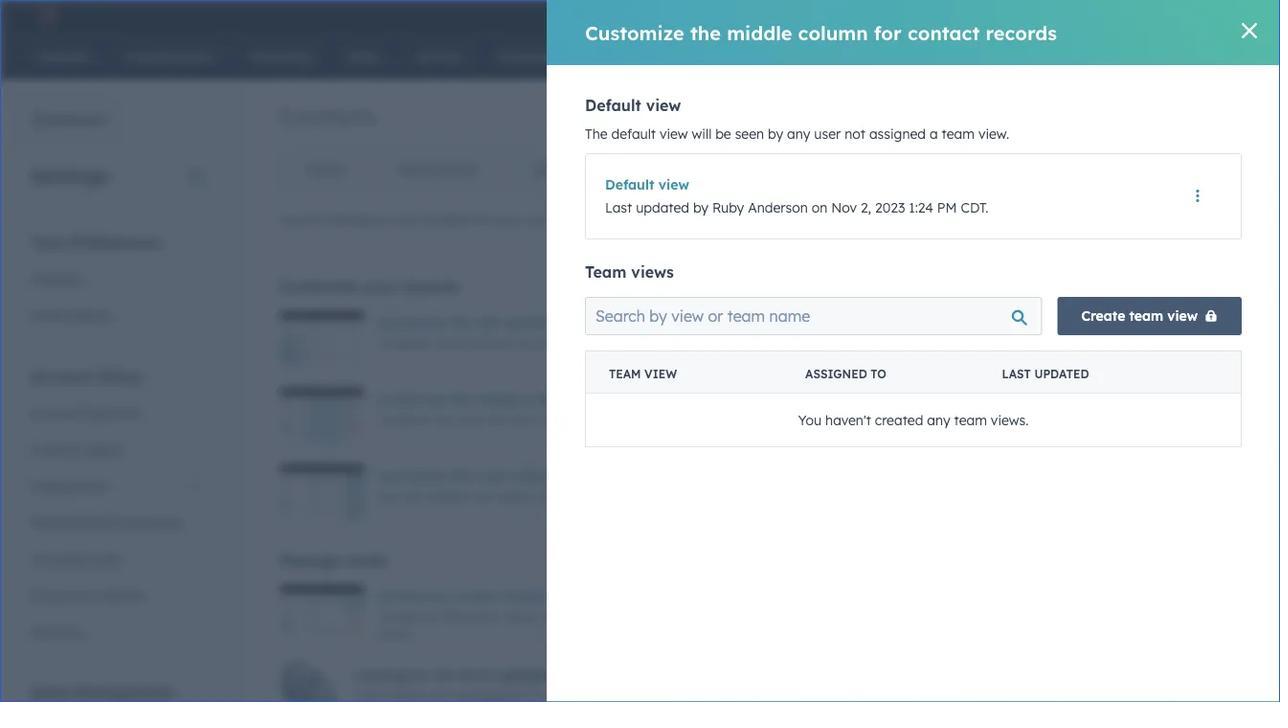 Task type: vqa. For each thing, say whether or not it's contained in the screenshot.
Users & Teams link
yes



Task type: describe. For each thing, give the bounding box(es) containing it.
hubspot image
[[34, 4, 57, 27]]

view
[[645, 367, 677, 381]]

customize the middle column configure the cards and tabs you want to show in the middle column.
[[377, 391, 752, 427]]

1 horizontal spatial setup
[[306, 161, 343, 178]]

settings link
[[1071, 5, 1095, 25]]

account defaults link
[[19, 395, 215, 431]]

customize the right sidebar the right sidebar can display associations, charts, attached files, and more.
[[377, 467, 786, 503]]

self made menu
[[925, 0, 1258, 31]]

ruby anderson image
[[1147, 7, 1164, 24]]

0 vertical spatial of
[[475, 212, 488, 228]]

team view
[[609, 367, 677, 381]]

default view
[[585, 96, 681, 115]]

help button
[[1035, 0, 1068, 31]]

information for manage cards
[[441, 610, 505, 624]]

an
[[743, 610, 757, 624]]

users & teams link
[[19, 431, 215, 468]]

customize for customize the left sidebar configure the information you want to show on the left sidebar.
[[377, 314, 447, 331]]

assigned to
[[805, 367, 887, 381]]

to inside customize the left sidebar configure the information you want to show on the left sidebar.
[[574, 336, 585, 350]]

a inside customize contact association cards choose the information shown for a contact on the right sidebar of an associated record.
[[564, 610, 571, 624]]

default for default view last updated by ruby anderson on nov 2, 2023 1:24 pm cdt .
[[605, 176, 655, 193]]

stage
[[591, 161, 628, 178]]

customize the left sidebar configure the information you want to show on the left sidebar.
[[377, 314, 719, 350]]

middle inside dialog
[[727, 21, 792, 45]]

cdt
[[961, 199, 986, 216]]

1 horizontal spatial by
[[768, 125, 784, 142]]

the inside dialog
[[691, 21, 721, 45]]

Search HubSpot search field
[[1011, 40, 1246, 73]]

your preferences element
[[19, 231, 215, 334]]

team inside button
[[1130, 307, 1164, 324]]

1 link opens in a new window image from the top
[[1233, 160, 1247, 183]]

create
[[1082, 307, 1126, 324]]

navigation containing setup
[[279, 146, 856, 193]]

been
[[552, 688, 579, 702]]

has
[[530, 688, 549, 702]]

control
[[279, 212, 324, 228]]

integrations button
[[19, 468, 215, 504]]

account defaults
[[31, 405, 139, 421]]

users & teams
[[31, 441, 124, 458]]

hubspot link
[[23, 4, 72, 27]]

0 vertical spatial team
[[942, 125, 975, 142]]

upgrade image
[[930, 8, 947, 25]]

consent
[[94, 587, 146, 603]]

the inside the customize the right sidebar the right sidebar can display associations, charts, attached files, and more.
[[377, 489, 397, 503]]

views.
[[991, 412, 1029, 428]]

you
[[798, 412, 822, 428]]

associations
[[398, 161, 477, 178]]

& for users
[[70, 441, 79, 458]]

0 vertical spatial left
[[477, 314, 499, 331]]

middle column customization button
[[657, 688, 827, 702]]

search button
[[1231, 40, 1263, 73]]

customize for customize the right sidebar the right sidebar can display associations, charts, attached files, and more.
[[377, 467, 447, 484]]

in
[[637, 412, 646, 427]]

general
[[31, 271, 80, 287]]

customize the middle column button
[[377, 388, 575, 411]]

configure for customize the left sidebar
[[377, 336, 430, 350]]

close image
[[1242, 23, 1258, 38]]

customization
[[733, 161, 828, 178]]

self made
[[1168, 7, 1227, 23]]

show inside customize the middle column configure the cards and tabs you want to show in the middle column.
[[606, 412, 633, 427]]

lifecycle stage
[[532, 161, 628, 178]]

2023
[[875, 199, 905, 216]]

customization
[[746, 688, 827, 702]]

card
[[353, 688, 379, 702]]

2,
[[861, 199, 872, 216]]

layouts
[[403, 277, 459, 296]]

pages.
[[622, 212, 664, 228]]

0 horizontal spatial right
[[400, 489, 425, 503]]

middle inside looking for the data highlights and association tables? card creation and management has been moved to the middle column customization
[[657, 688, 697, 702]]

marketplace downloads link
[[19, 504, 215, 541]]

tracking
[[31, 550, 84, 567]]

view.
[[979, 125, 1010, 142]]

shown
[[508, 610, 542, 624]]

downloads
[[113, 514, 183, 531]]

highlights
[[493, 666, 559, 683]]

setup link
[[280, 147, 370, 193]]

tables?
[[671, 666, 718, 683]]

1 vertical spatial setup
[[97, 366, 142, 386]]

view left will at the top right of page
[[660, 125, 688, 142]]

user
[[814, 125, 841, 142]]

record
[[683, 161, 729, 178]]

0 vertical spatial right
[[477, 467, 509, 484]]

you haven't created any team views.
[[798, 412, 1029, 428]]

on for customize your layouts
[[619, 336, 633, 350]]

1 vertical spatial your
[[363, 277, 398, 296]]

1:24
[[909, 199, 934, 216]]

last updated
[[1002, 367, 1090, 381]]

team for team views
[[585, 262, 627, 282]]

associations,
[[537, 489, 607, 503]]

view up the default at top
[[646, 96, 681, 115]]

data
[[458, 666, 489, 683]]

you inside customize the middle column configure the cards and tabs you want to show in the middle column.
[[538, 412, 558, 427]]

control the layout and content of your contact record pages.
[[279, 212, 664, 228]]

dashboard link
[[0, 102, 118, 139]]

users
[[31, 441, 66, 458]]

customize for customize the middle column configure the cards and tabs you want to show in the middle column.
[[377, 391, 447, 408]]

want inside customize the left sidebar configure the information you want to show on the left sidebar.
[[544, 336, 570, 350]]

customize contact association cards choose the information shown for a contact on the right sidebar of an associated record.
[[377, 588, 819, 641]]

right inside customize contact association cards choose the information shown for a contact on the right sidebar of an associated record.
[[656, 610, 682, 624]]

team views
[[585, 262, 674, 282]]

data management
[[31, 682, 174, 702]]

Search by view or team name search field
[[585, 297, 1042, 335]]

preferences
[[71, 232, 160, 251]]

layout
[[352, 212, 391, 228]]

want inside customize the middle column configure the cards and tabs you want to show in the middle column.
[[561, 412, 588, 427]]

tabs
[[511, 412, 535, 427]]

self made button
[[1136, 0, 1256, 31]]

column for the
[[526, 391, 575, 408]]

and up been
[[563, 666, 588, 683]]

1 horizontal spatial last
[[1002, 367, 1031, 381]]

associations link
[[370, 147, 504, 193]]

to
[[871, 367, 887, 381]]

sidebar inside customize contact association cards choose the information shown for a contact on the right sidebar of an associated record.
[[685, 610, 726, 624]]

2 vertical spatial team
[[954, 412, 987, 428]]

the default view will be seen by any user not assigned a team view.
[[585, 125, 1010, 142]]

seen
[[735, 125, 764, 142]]

1 vertical spatial updated
[[1035, 367, 1090, 381]]

marketplace downloads
[[31, 514, 183, 531]]

notifications link
[[19, 297, 215, 334]]

dashboard
[[32, 111, 106, 128]]

create team view
[[1082, 307, 1198, 324]]

records
[[986, 21, 1057, 45]]

.
[[986, 199, 989, 216]]

association inside customize contact association cards choose the information shown for a contact on the right sidebar of an associated record.
[[506, 588, 582, 605]]

record customization link
[[655, 147, 855, 193]]

upgrade link
[[927, 5, 951, 25]]



Task type: locate. For each thing, give the bounding box(es) containing it.
help image
[[1043, 9, 1060, 26]]

1 vertical spatial on
[[619, 336, 633, 350]]

contact
[[908, 21, 980, 45], [451, 588, 502, 605], [574, 610, 616, 624]]

0 vertical spatial your
[[492, 212, 520, 228]]

by right the 'seen'
[[768, 125, 784, 142]]

customize inside customize contact association cards choose the information shown for a contact on the right sidebar of an associated record.
[[377, 588, 447, 605]]

0 horizontal spatial the
[[377, 489, 397, 503]]

on inside customize the left sidebar configure the information you want to show on the left sidebar.
[[619, 336, 633, 350]]

team
[[942, 125, 975, 142], [1130, 307, 1164, 324], [954, 412, 987, 428]]

0 vertical spatial contact
[[908, 21, 980, 45]]

1 horizontal spatial a
[[930, 125, 938, 142]]

tracking code
[[31, 550, 121, 567]]

1 vertical spatial for
[[546, 610, 561, 624]]

2 account from the top
[[31, 405, 82, 421]]

customize inside the customize the right sidebar the right sidebar can display associations, charts, attached files, and more.
[[377, 467, 447, 484]]

the
[[691, 21, 721, 45], [328, 212, 348, 228], [451, 314, 472, 331], [433, 336, 451, 350], [636, 336, 653, 350], [451, 391, 472, 408], [433, 412, 451, 427], [650, 412, 667, 427], [451, 467, 472, 484], [421, 610, 438, 624], [636, 610, 653, 624], [433, 666, 454, 683], [637, 688, 654, 702]]

views
[[632, 262, 674, 282]]

account for account defaults
[[31, 405, 82, 421]]

want right 'tabs'
[[561, 412, 588, 427]]

looking for the data highlights and association tables? card creation and management has been moved to the middle column customization
[[353, 666, 827, 702]]

0 vertical spatial to
[[574, 336, 585, 350]]

content
[[423, 212, 471, 228]]

contact inside dialog
[[908, 21, 980, 45]]

lifecycle stage link
[[504, 147, 655, 193]]

1 horizontal spatial updated
[[1035, 367, 1090, 381]]

not
[[845, 125, 866, 142]]

last down default view button
[[605, 199, 632, 216]]

and right creation
[[430, 688, 451, 702]]

configure down customize the middle column button
[[377, 412, 430, 427]]

0 vertical spatial setup
[[306, 161, 343, 178]]

your
[[492, 212, 520, 228], [363, 277, 398, 296]]

0 horizontal spatial contact
[[451, 588, 502, 605]]

customize for customize contact association cards choose the information shown for a contact on the right sidebar of an associated record.
[[377, 588, 447, 605]]

1 vertical spatial any
[[927, 412, 951, 428]]

assigned
[[805, 367, 867, 381]]

security link
[[19, 613, 215, 650]]

notifications
[[31, 307, 112, 324]]

2 vertical spatial column
[[700, 688, 742, 702]]

information inside customize the left sidebar configure the information you want to show on the left sidebar.
[[454, 336, 517, 350]]

0 horizontal spatial of
[[475, 212, 488, 228]]

information inside customize contact association cards choose the information shown for a contact on the right sidebar of an associated record.
[[441, 610, 505, 624]]

by inside default view last updated by ruby anderson on nov 2, 2023 1:24 pm cdt .
[[693, 199, 709, 216]]

column inside looking for the data highlights and association tables? card creation and management has been moved to the middle column customization
[[700, 688, 742, 702]]

1 horizontal spatial any
[[927, 412, 951, 428]]

2 vertical spatial right
[[656, 610, 682, 624]]

on up team view
[[619, 336, 633, 350]]

0 vertical spatial information
[[454, 336, 517, 350]]

2 horizontal spatial contact
[[908, 21, 980, 45]]

0 horizontal spatial cards
[[345, 551, 388, 570]]

and right files,
[[731, 489, 752, 503]]

view up pages.
[[659, 176, 690, 193]]

information down customize contact association cards button
[[441, 610, 505, 624]]

0 horizontal spatial to
[[574, 336, 585, 350]]

&
[[70, 441, 79, 458], [81, 587, 90, 603]]

teams
[[83, 441, 124, 458]]

1 account from the top
[[31, 366, 93, 386]]

0 vertical spatial any
[[787, 125, 811, 142]]

and right layout
[[395, 212, 420, 228]]

2 vertical spatial contact
[[574, 610, 616, 624]]

marketplaces image
[[1003, 9, 1020, 26]]

to left in
[[591, 412, 603, 427]]

haven't
[[826, 412, 871, 428]]

of inside customize contact association cards choose the information shown for a contact on the right sidebar of an associated record.
[[729, 610, 740, 624]]

a right assigned
[[930, 125, 938, 142]]

code
[[88, 550, 121, 567]]

1 vertical spatial show
[[606, 412, 633, 427]]

default inside default view last updated by ruby anderson on nov 2, 2023 1:24 pm cdt .
[[605, 176, 655, 193]]

integrations
[[31, 477, 109, 494]]

search image
[[1240, 50, 1254, 63]]

display
[[495, 489, 534, 503]]

notifications button
[[1099, 0, 1132, 31]]

charts,
[[611, 489, 648, 503]]

to right moved
[[622, 688, 634, 702]]

the inside the customize the right sidebar the right sidebar can display associations, charts, attached files, and more.
[[451, 467, 472, 484]]

customize inside customize the middle column configure the cards and tabs you want to show in the middle column.
[[377, 391, 447, 408]]

calling icon image
[[962, 7, 980, 25]]

customize inside dialog
[[585, 21, 685, 45]]

for inside dialog
[[874, 21, 902, 45]]

of
[[475, 212, 488, 228], [729, 610, 740, 624]]

on for manage cards
[[619, 610, 633, 624]]

notifications image
[[1107, 9, 1124, 26]]

0 vertical spatial on
[[812, 199, 828, 216]]

looking
[[353, 666, 406, 683]]

0 horizontal spatial setup
[[97, 366, 142, 386]]

1 horizontal spatial right
[[477, 467, 509, 484]]

of right content
[[475, 212, 488, 228]]

1 vertical spatial default
[[605, 176, 655, 193]]

any right created
[[927, 412, 951, 428]]

contact up data
[[451, 588, 502, 605]]

team for team view
[[609, 367, 641, 381]]

on up looking for the data highlights and association tables? card creation and management has been moved to the middle column customization
[[619, 610, 633, 624]]

2 vertical spatial for
[[410, 666, 429, 683]]

1 vertical spatial by
[[693, 199, 709, 216]]

0 horizontal spatial left
[[477, 314, 499, 331]]

customize for customize your layouts
[[279, 277, 358, 296]]

configure inside customize the middle column configure the cards and tabs you want to show in the middle column.
[[377, 412, 430, 427]]

1 vertical spatial of
[[729, 610, 740, 624]]

the inside dialog
[[585, 125, 608, 142]]

0 vertical spatial updated
[[636, 199, 690, 216]]

0 vertical spatial column
[[798, 21, 868, 45]]

team left view
[[609, 367, 641, 381]]

you
[[521, 336, 541, 350], [538, 412, 558, 427]]

anderson
[[748, 199, 808, 216]]

a right shown
[[564, 610, 571, 624]]

to up customize the middle column configure the cards and tabs you want to show in the middle column.
[[574, 336, 585, 350]]

customize the left sidebar button
[[377, 311, 553, 334]]

2 configure from the top
[[377, 412, 430, 427]]

on
[[812, 199, 828, 216], [619, 336, 633, 350], [619, 610, 633, 624]]

information down customize the left sidebar button in the left of the page
[[454, 336, 517, 350]]

2 horizontal spatial for
[[874, 21, 902, 45]]

& for privacy
[[81, 587, 90, 603]]

information for customize your layouts
[[454, 336, 517, 350]]

and inside customize the middle column configure the cards and tabs you want to show in the middle column.
[[487, 412, 508, 427]]

left
[[477, 314, 499, 331], [656, 336, 674, 350]]

manage
[[279, 551, 341, 570]]

1 vertical spatial left
[[656, 336, 674, 350]]

2 vertical spatial on
[[619, 610, 633, 624]]

1 horizontal spatial for
[[546, 610, 561, 624]]

want
[[544, 336, 570, 350], [561, 412, 588, 427]]

2 link opens in a new window image from the top
[[1233, 165, 1247, 178]]

default up pages.
[[605, 176, 655, 193]]

default view last updated by ruby anderson on nov 2, 2023 1:24 pm cdt .
[[605, 176, 989, 216]]

record customization
[[683, 161, 828, 178]]

sidebar up display
[[513, 467, 564, 484]]

more.
[[755, 489, 786, 503]]

1 vertical spatial information
[[441, 610, 505, 624]]

your left layouts
[[363, 277, 398, 296]]

0 vertical spatial cards
[[454, 412, 484, 427]]

show
[[588, 336, 616, 350], [606, 412, 633, 427]]

column inside dialog
[[798, 21, 868, 45]]

0 vertical spatial for
[[874, 21, 902, 45]]

0 vertical spatial account
[[31, 366, 93, 386]]

contacts
[[279, 102, 376, 130]]

settings
[[31, 163, 109, 187]]

default up the default at top
[[585, 96, 641, 115]]

customize for customize the middle column for contact records
[[585, 21, 685, 45]]

to
[[574, 336, 585, 350], [591, 412, 603, 427], [622, 688, 634, 702]]

management
[[73, 682, 174, 702]]

1 vertical spatial last
[[1002, 367, 1031, 381]]

1 vertical spatial a
[[564, 610, 571, 624]]

setup down contacts
[[306, 161, 343, 178]]

navigation
[[279, 146, 856, 193]]

calling icon button
[[955, 3, 987, 28]]

sidebar up customize the middle column button
[[503, 314, 553, 331]]

cards up looking for the data highlights and association tables? card creation and management has been moved to the middle column customization
[[586, 588, 623, 605]]

the up manage cards
[[377, 489, 397, 503]]

contact left "marketplaces" icon
[[908, 21, 980, 45]]

0 horizontal spatial &
[[70, 441, 79, 458]]

assigned
[[870, 125, 926, 142]]

moved
[[582, 688, 619, 702]]

column for contact
[[798, 21, 868, 45]]

team right create
[[1130, 307, 1164, 324]]

& right users
[[70, 441, 79, 458]]

view inside button
[[1168, 307, 1198, 324]]

updated down default view button
[[636, 199, 690, 216]]

1 vertical spatial team
[[1130, 307, 1164, 324]]

configure inside customize the left sidebar configure the information you want to show on the left sidebar.
[[377, 336, 430, 350]]

0 vertical spatial you
[[521, 336, 541, 350]]

0 horizontal spatial last
[[605, 199, 632, 216]]

for right shown
[[546, 610, 561, 624]]

2 vertical spatial cards
[[586, 588, 623, 605]]

1 vertical spatial configure
[[377, 412, 430, 427]]

0 vertical spatial team
[[585, 262, 627, 282]]

on inside customize contact association cards choose the information shown for a contact on the right sidebar of an associated record.
[[619, 610, 633, 624]]

configure down layouts
[[377, 336, 430, 350]]

team left views
[[585, 262, 627, 282]]

account up account defaults
[[31, 366, 93, 386]]

0 vertical spatial configure
[[377, 336, 430, 350]]

right up tables?
[[656, 610, 682, 624]]

customize inside customize the left sidebar configure the information you want to show on the left sidebar.
[[377, 314, 447, 331]]

1 vertical spatial to
[[591, 412, 603, 427]]

0 vertical spatial the
[[585, 125, 608, 142]]

2 horizontal spatial to
[[622, 688, 634, 702]]

configure for customize the middle column
[[377, 412, 430, 427]]

account for account setup
[[31, 366, 93, 386]]

for inside customize contact association cards choose the information shown for a contact on the right sidebar of an associated record.
[[546, 610, 561, 624]]

0 horizontal spatial any
[[787, 125, 811, 142]]

right down customize the right sidebar button
[[400, 489, 425, 503]]

customize your layouts
[[279, 277, 459, 296]]

customize the middle column for contact records
[[585, 21, 1057, 45]]

pm
[[938, 199, 957, 216]]

the left the default at top
[[585, 125, 608, 142]]

left up view
[[656, 336, 674, 350]]

association up moved
[[592, 666, 667, 683]]

files,
[[703, 489, 728, 503]]

settings image
[[1075, 8, 1092, 25]]

left up customize the middle column button
[[477, 314, 499, 331]]

the
[[585, 125, 608, 142], [377, 489, 397, 503]]

default for default view
[[585, 96, 641, 115]]

last inside default view last updated by ruby anderson on nov 2, 2023 1:24 pm cdt .
[[605, 199, 632, 216]]

last up views.
[[1002, 367, 1031, 381]]

0 horizontal spatial column
[[526, 391, 575, 408]]

0 vertical spatial a
[[930, 125, 938, 142]]

you inside customize the left sidebar configure the information you want to show on the left sidebar.
[[521, 336, 541, 350]]

show left in
[[606, 412, 633, 427]]

and left 'tabs'
[[487, 412, 508, 427]]

1 vertical spatial contact
[[451, 588, 502, 605]]

1 vertical spatial right
[[400, 489, 425, 503]]

2 vertical spatial to
[[622, 688, 634, 702]]

0 vertical spatial want
[[544, 336, 570, 350]]

1 horizontal spatial to
[[591, 412, 603, 427]]

privacy & consent
[[31, 587, 146, 603]]

1 horizontal spatial cards
[[454, 412, 484, 427]]

on left nov
[[812, 199, 828, 216]]

for left upgrade icon
[[874, 21, 902, 45]]

tracking code link
[[19, 541, 215, 577]]

contact up looking for the data highlights and association tables? card creation and management has been moved to the middle column customization
[[574, 610, 616, 624]]

of left an
[[729, 610, 740, 624]]

0 horizontal spatial by
[[693, 199, 709, 216]]

2 horizontal spatial right
[[656, 610, 682, 624]]

link opens in a new window image
[[1233, 160, 1247, 183], [1233, 165, 1247, 178]]

1 horizontal spatial of
[[729, 610, 740, 624]]

record
[[578, 212, 618, 228]]

0 vertical spatial default
[[585, 96, 641, 115]]

right up the can
[[477, 467, 509, 484]]

cards down customize the middle column button
[[454, 412, 484, 427]]

1 horizontal spatial association
[[592, 666, 667, 683]]

1 vertical spatial the
[[377, 489, 397, 503]]

0 vertical spatial show
[[588, 336, 616, 350]]

1 vertical spatial you
[[538, 412, 558, 427]]

your left contact
[[492, 212, 520, 228]]

privacy
[[31, 587, 77, 603]]

middle
[[727, 21, 792, 45], [477, 391, 522, 408], [670, 412, 707, 427], [657, 688, 697, 702]]

want up customize the middle column configure the cards and tabs you want to show in the middle column.
[[544, 336, 570, 350]]

cards inside customize contact association cards choose the information shown for a contact on the right sidebar of an associated record.
[[586, 588, 623, 605]]

cards inside customize the middle column configure the cards and tabs you want to show in the middle column.
[[454, 412, 484, 427]]

view right create
[[1168, 307, 1198, 324]]

updated down create
[[1035, 367, 1090, 381]]

1 vertical spatial cards
[[345, 551, 388, 570]]

view inside default view last updated by ruby anderson on nov 2, 2023 1:24 pm cdt .
[[659, 176, 690, 193]]

for up creation
[[410, 666, 429, 683]]

1 vertical spatial want
[[561, 412, 588, 427]]

any left user
[[787, 125, 811, 142]]

account up users
[[31, 405, 82, 421]]

customize
[[585, 21, 685, 45], [279, 277, 358, 296], [377, 314, 447, 331], [377, 391, 447, 408], [377, 467, 447, 484], [377, 588, 447, 605]]

manage cards
[[279, 551, 388, 570]]

customize the right sidebar button
[[377, 465, 564, 488]]

1 vertical spatial association
[[592, 666, 667, 683]]

default
[[612, 125, 656, 142]]

1 horizontal spatial &
[[81, 587, 90, 603]]

sidebar left an
[[685, 610, 726, 624]]

column
[[798, 21, 868, 45], [526, 391, 575, 408], [700, 688, 742, 702]]

association up shown
[[506, 588, 582, 605]]

customize contact association cards button
[[377, 585, 623, 608]]

1 horizontal spatial left
[[656, 336, 674, 350]]

1 vertical spatial account
[[31, 405, 82, 421]]

default
[[585, 96, 641, 115], [605, 176, 655, 193]]

1 vertical spatial &
[[81, 587, 90, 603]]

cards right the 'manage'
[[345, 551, 388, 570]]

nov
[[832, 199, 857, 216]]

team left views.
[[954, 412, 987, 428]]

for inside looking for the data highlights and association tables? card creation and management has been moved to the middle column customization
[[410, 666, 429, 683]]

created
[[875, 412, 924, 428]]

to inside looking for the data highlights and association tables? card creation and management has been moved to the middle column customization
[[622, 688, 634, 702]]

sidebar down customize the right sidebar button
[[428, 489, 469, 503]]

updated inside default view last updated by ruby anderson on nov 2, 2023 1:24 pm cdt .
[[636, 199, 690, 216]]

lifecycle
[[532, 161, 587, 178]]

self
[[1168, 7, 1190, 23]]

security
[[31, 623, 82, 640]]

general link
[[19, 261, 215, 297]]

a inside dialog
[[930, 125, 938, 142]]

you right 'tabs'
[[538, 412, 558, 427]]

customize the middle column for contact records dialog
[[547, 0, 1281, 702]]

team left view.
[[942, 125, 975, 142]]

show inside customize the left sidebar configure the information you want to show on the left sidebar.
[[588, 336, 616, 350]]

by left ruby
[[693, 199, 709, 216]]

1 horizontal spatial your
[[492, 212, 520, 228]]

sidebar inside customize the left sidebar configure the information you want to show on the left sidebar.
[[503, 314, 553, 331]]

1 configure from the top
[[377, 336, 430, 350]]

your preferences
[[31, 232, 160, 251]]

management
[[454, 688, 527, 702]]

you down customize the left sidebar button in the left of the page
[[521, 336, 541, 350]]

1 vertical spatial team
[[609, 367, 641, 381]]

show up team view
[[588, 336, 616, 350]]

account setup
[[31, 366, 142, 386]]

0 horizontal spatial for
[[410, 666, 429, 683]]

column inside customize the middle column configure the cards and tabs you want to show in the middle column.
[[526, 391, 575, 408]]

0 vertical spatial association
[[506, 588, 582, 605]]

setup up account defaults link
[[97, 366, 142, 386]]

data
[[31, 682, 68, 702]]

1 horizontal spatial the
[[585, 125, 608, 142]]

and inside the customize the right sidebar the right sidebar can display associations, charts, attached files, and more.
[[731, 489, 752, 503]]

association inside looking for the data highlights and association tables? card creation and management has been moved to the middle column customization
[[592, 666, 667, 683]]

& right privacy
[[81, 587, 90, 603]]

0 horizontal spatial a
[[564, 610, 571, 624]]

2 horizontal spatial cards
[[586, 588, 623, 605]]

1 vertical spatial column
[[526, 391, 575, 408]]

to inside customize the middle column configure the cards and tabs you want to show in the middle column.
[[591, 412, 603, 427]]

0 horizontal spatial updated
[[636, 199, 690, 216]]

1 horizontal spatial contact
[[574, 610, 616, 624]]

account setup element
[[19, 365, 215, 650]]

on inside default view last updated by ruby anderson on nov 2, 2023 1:24 pm cdt .
[[812, 199, 828, 216]]

0 horizontal spatial your
[[363, 277, 398, 296]]

sidebar
[[503, 314, 553, 331], [513, 467, 564, 484], [428, 489, 469, 503], [685, 610, 726, 624]]

0 horizontal spatial association
[[506, 588, 582, 605]]

ruby
[[713, 199, 744, 216]]

2 horizontal spatial column
[[798, 21, 868, 45]]



